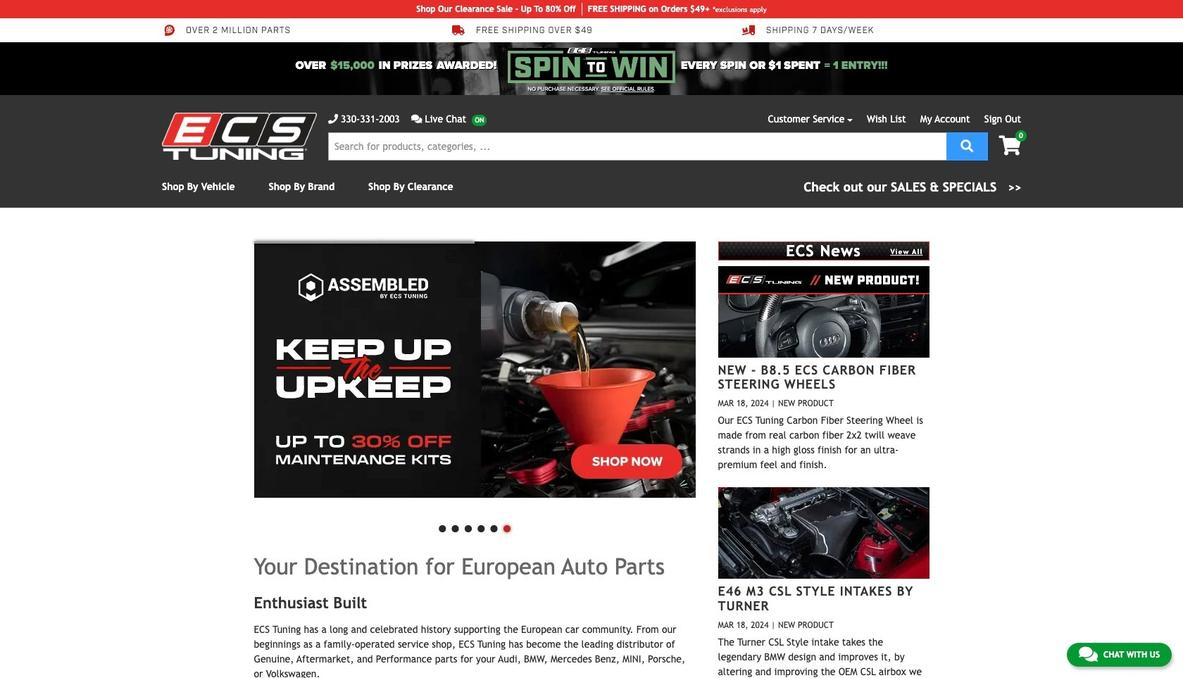 Task type: describe. For each thing, give the bounding box(es) containing it.
shopping cart image
[[1000, 136, 1022, 156]]

ecs tuning image
[[162, 113, 317, 160]]

Search text field
[[328, 132, 947, 161]]

generic - abe image
[[254, 242, 696, 498]]



Task type: vqa. For each thing, say whether or not it's contained in the screenshot.
have
no



Task type: locate. For each thing, give the bounding box(es) containing it.
comments image
[[411, 114, 422, 124]]

ecs tuning 'spin to win' contest logo image
[[508, 48, 676, 83]]

comments image
[[1079, 646, 1098, 663]]

phone image
[[328, 114, 338, 124]]

search image
[[961, 139, 974, 152]]

new - b8.5 ecs carbon fiber steering wheels image
[[718, 266, 930, 358]]

e46 m3 csl style intakes by turner image
[[718, 488, 930, 579]]



